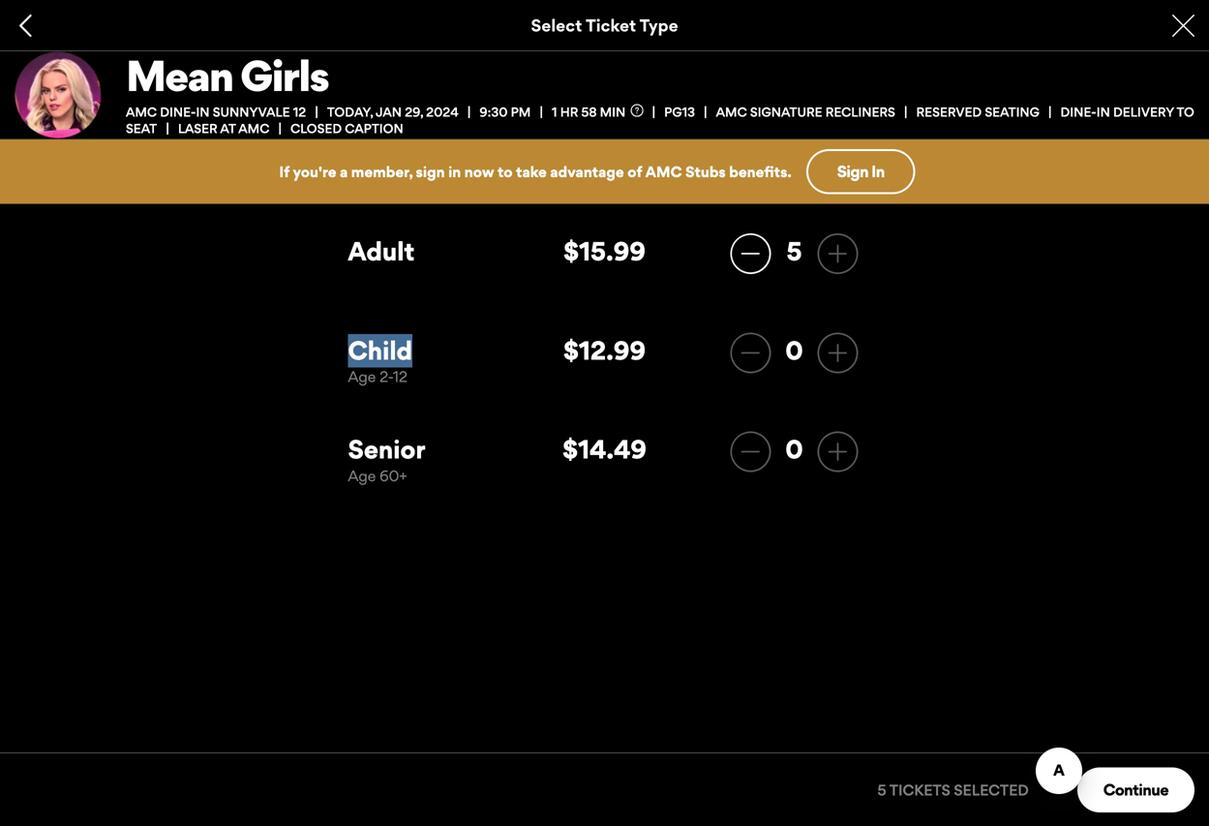 Task type: locate. For each thing, give the bounding box(es) containing it.
caption
[[345, 121, 404, 136]]

age inside senior age 60+
[[348, 467, 376, 485]]

select ticket type
[[531, 15, 679, 36]]

ticket
[[586, 15, 636, 36], [890, 781, 942, 799]]

now
[[465, 162, 494, 180]]

to inside dine-in delivery to seat
[[1177, 104, 1195, 120]]

12 down child
[[393, 368, 408, 386]]

1 vertical spatial 12
[[393, 368, 408, 386]]

1 horizontal spatial 12
[[393, 368, 408, 386]]

in for sign
[[872, 162, 885, 181]]

0 horizontal spatial in
[[872, 162, 885, 181]]

0 vertical spatial 0
[[786, 335, 804, 366]]

1 vertical spatial in
[[872, 162, 885, 181]]

advantage
[[550, 162, 624, 180]]

age left 2-
[[348, 368, 376, 386]]

jan
[[376, 104, 402, 120]]

58
[[582, 104, 597, 120]]

0 vertical spatial in
[[1097, 104, 1111, 120]]

1 hr 58 min
[[552, 104, 626, 120]]

1
[[552, 104, 557, 120]]

select
[[531, 15, 583, 36]]

60+
[[380, 467, 407, 485]]

1 vertical spatial age
[[348, 467, 376, 485]]

29,
[[405, 104, 423, 120]]

recliners
[[826, 104, 896, 120]]

amc
[[126, 104, 157, 120], [716, 104, 747, 120], [239, 121, 270, 136], [646, 162, 682, 180]]

laser at amc
[[178, 121, 270, 136]]

close this dialog image
[[1176, 767, 1195, 786]]

age inside child age 2-12
[[348, 368, 376, 386]]

age for child
[[348, 368, 376, 386]]

in inside dine-in delivery to seat
[[1097, 104, 1111, 120]]

1 horizontal spatial ticket
[[890, 781, 942, 799]]

2 age from the top
[[348, 467, 376, 485]]

0 horizontal spatial ticket
[[586, 15, 636, 36]]

0 vertical spatial age
[[348, 368, 376, 386]]

in inside button
[[872, 162, 885, 181]]

to right delivery at the top
[[1177, 104, 1195, 120]]

ticket left type
[[586, 15, 636, 36]]

pg13
[[665, 104, 695, 120]]

12
[[293, 104, 306, 120], [393, 368, 408, 386]]

benefits.
[[730, 162, 792, 180]]

more information about image
[[631, 104, 644, 117]]

2 0 from the top
[[786, 434, 804, 465]]

1 horizontal spatial 5
[[878, 781, 887, 799]]

$12.99
[[564, 335, 646, 366]]

5
[[787, 236, 802, 267], [878, 781, 887, 799]]

at
[[220, 121, 236, 136]]

in left delivery at the top
[[1097, 104, 1111, 120]]

hr
[[560, 104, 579, 120]]

1 age from the top
[[348, 368, 376, 386]]

type
[[640, 15, 679, 36]]

in
[[448, 162, 461, 180]]

amc right of
[[646, 162, 682, 180]]

member,
[[351, 162, 413, 180]]

adult
[[348, 236, 415, 267]]

0 vertical spatial 12
[[293, 104, 306, 120]]

seating
[[985, 104, 1040, 120]]

12 up closed
[[293, 104, 306, 120]]

5 for 5 ticket s selected
[[878, 781, 887, 799]]

senior age 60+
[[348, 434, 426, 485]]

in right sign
[[872, 162, 885, 181]]

mean girls link
[[126, 50, 1195, 101]]

take
[[516, 162, 547, 180]]

0 vertical spatial 5
[[787, 236, 802, 267]]

in
[[1097, 104, 1111, 120], [872, 162, 885, 181]]

in for dine-
[[1097, 104, 1111, 120]]

0 vertical spatial ticket
[[586, 15, 636, 36]]

in
[[196, 104, 210, 120]]

laser
[[178, 121, 218, 136]]

to
[[1177, 104, 1195, 120], [498, 162, 513, 180]]

1 vertical spatial ticket
[[890, 781, 942, 799]]

sign
[[838, 162, 869, 181]]

1 0 from the top
[[786, 335, 804, 366]]

1 vertical spatial 0
[[786, 434, 804, 465]]

child age 2-12
[[348, 335, 413, 386]]

0
[[786, 335, 804, 366], [786, 434, 804, 465]]

0 horizontal spatial to
[[498, 162, 513, 180]]

mean
[[126, 50, 233, 101]]

if you're a member, sign in now to take advantage of amc stubs benefits.
[[279, 162, 792, 180]]

0 vertical spatial to
[[1177, 104, 1195, 120]]

age left the 60+
[[348, 467, 376, 485]]

5 left 's'
[[878, 781, 887, 799]]

1 horizontal spatial in
[[1097, 104, 1111, 120]]

continue
[[1104, 780, 1169, 799]]

amc up seat
[[126, 104, 157, 120]]

closed
[[291, 121, 342, 136]]

amc dine-in sunnyvale 12
[[126, 104, 306, 120]]

you're
[[293, 162, 337, 180]]

amc down 'sunnyvale'
[[239, 121, 270, 136]]

1 vertical spatial 5
[[878, 781, 887, 799]]

to right the now
[[498, 162, 513, 180]]

9:30
[[480, 104, 508, 120]]

mean girls
[[126, 50, 329, 101]]

0 horizontal spatial 12
[[293, 104, 306, 120]]

amc signature recliners
[[716, 104, 896, 120]]

$14.49
[[563, 434, 647, 465]]

1 horizontal spatial to
[[1177, 104, 1195, 120]]

age
[[348, 368, 376, 386], [348, 467, 376, 485]]

0 horizontal spatial 5
[[787, 236, 802, 267]]

5 down benefits.
[[787, 236, 802, 267]]

ticket left selected
[[890, 781, 942, 799]]

ticket for type
[[586, 15, 636, 36]]



Task type: describe. For each thing, give the bounding box(es) containing it.
sign in button
[[807, 149, 916, 194]]

of
[[628, 162, 643, 180]]

age for senior
[[348, 467, 376, 485]]

today, jan 29, 2024
[[327, 104, 459, 120]]

closed caption
[[291, 121, 404, 136]]

selected
[[954, 781, 1029, 799]]

senior
[[348, 434, 426, 465]]

seat
[[126, 121, 157, 136]]

s
[[942, 781, 951, 799]]

amc right pg13
[[716, 104, 747, 120]]

5 for 5
[[787, 236, 802, 267]]

$15.99
[[564, 236, 646, 267]]

if
[[279, 162, 290, 180]]

sign in
[[838, 162, 885, 181]]

dine-in delivery to seat
[[126, 104, 1195, 136]]

reserved
[[917, 104, 982, 120]]

5 ticket s selected
[[878, 781, 1029, 799]]

today,
[[327, 104, 373, 120]]

1 vertical spatial to
[[498, 162, 513, 180]]

sunnyvale
[[213, 104, 290, 120]]

dine-
[[1061, 104, 1097, 120]]

min
[[600, 104, 626, 120]]

girls
[[240, 50, 329, 101]]

pm
[[511, 104, 531, 120]]

continue button
[[1078, 767, 1195, 812]]

ticket for s
[[890, 781, 942, 799]]

dine-
[[160, 104, 196, 120]]

signature
[[750, 104, 823, 120]]

delivery
[[1114, 104, 1175, 120]]

a
[[340, 162, 348, 180]]

stubs
[[686, 162, 726, 180]]

2-
[[380, 368, 393, 386]]

child
[[348, 335, 413, 366]]

sign
[[416, 162, 445, 180]]

2024
[[426, 104, 459, 120]]

9:30 pm
[[480, 104, 531, 120]]

reserved seating
[[917, 104, 1040, 120]]

12 inside child age 2-12
[[393, 368, 408, 386]]

1 hr 58 min button
[[552, 104, 665, 120]]



Task type: vqa. For each thing, say whether or not it's contained in the screenshot.
FOOD & DRINKS
no



